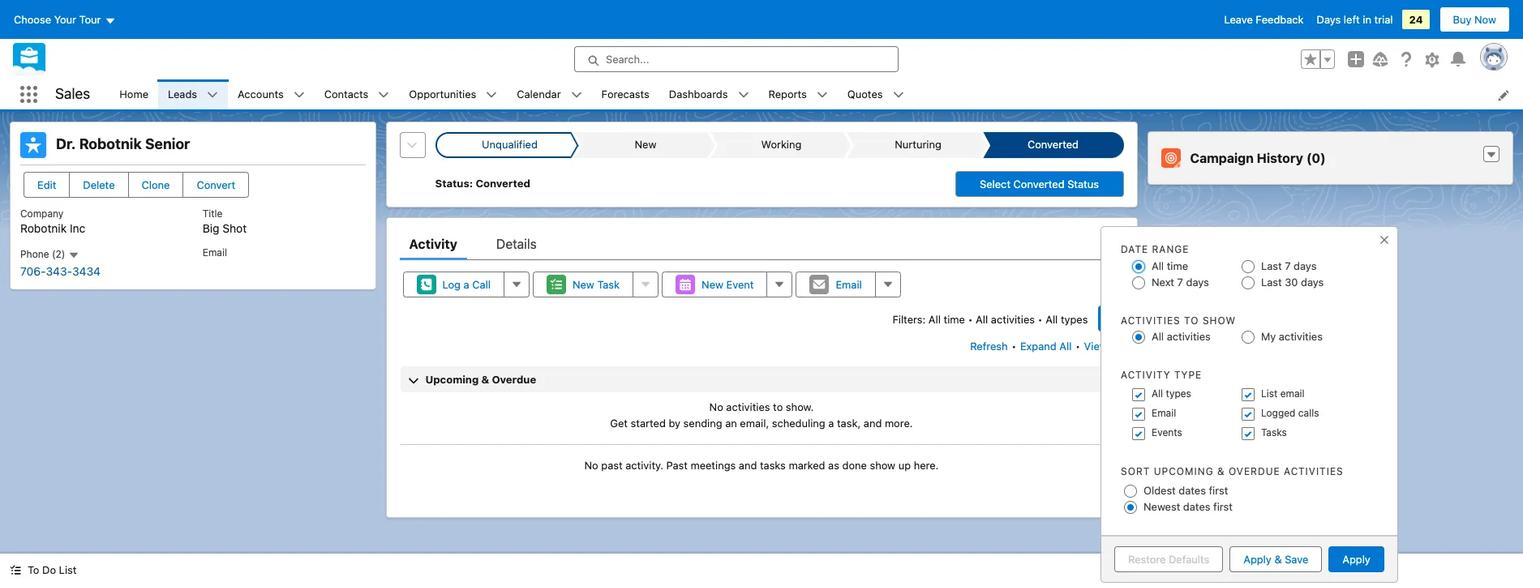 Task type: locate. For each thing, give the bounding box(es) containing it.
0 horizontal spatial no
[[585, 459, 599, 472]]

status inside select converted status button
[[1068, 178, 1099, 191]]

0 horizontal spatial 7
[[1178, 276, 1184, 289]]

1 horizontal spatial 7
[[1285, 260, 1291, 272]]

0 horizontal spatial apply
[[1244, 553, 1272, 566]]

first for oldest dates first
[[1209, 484, 1229, 497]]

activity up all types
[[1121, 369, 1171, 381]]

new task button
[[533, 272, 634, 298]]

0 vertical spatial first
[[1209, 484, 1229, 497]]

calendar link
[[507, 80, 571, 110]]

refresh
[[971, 340, 1008, 353]]

text default image inside calendar list item
[[571, 90, 582, 101]]

all up refresh • expand all • view all on the bottom of page
[[1046, 313, 1058, 326]]

calendar
[[517, 87, 561, 100]]

text default image
[[378, 90, 390, 101], [571, 90, 582, 101], [893, 90, 904, 101], [68, 250, 79, 261], [10, 565, 21, 576]]

and inside no activities to show. get started by sending an email, scheduling a task, and more.
[[864, 417, 882, 430]]

2 horizontal spatial &
[[1275, 553, 1282, 566]]

text default image for opportunities
[[486, 90, 498, 101]]

text default image for calendar
[[571, 90, 582, 101]]

2 apply from the left
[[1343, 553, 1371, 566]]

robotnik inside company robotnik inc
[[20, 222, 67, 235]]

706-343-3434
[[20, 264, 101, 278]]

0 vertical spatial &
[[482, 373, 489, 386]]

7 for last
[[1285, 260, 1291, 272]]

1 horizontal spatial activity
[[1121, 369, 1171, 381]]

0 vertical spatial types
[[1061, 313, 1088, 326]]

text default image inside quotes list item
[[893, 90, 904, 101]]

to inside no activities to show. get started by sending an email, scheduling a task, and more.
[[773, 401, 783, 414]]

0 horizontal spatial email
[[203, 247, 227, 259]]

more.
[[885, 417, 913, 430]]

new for new
[[635, 138, 657, 151]]

•
[[968, 313, 973, 326], [1038, 313, 1043, 326], [1012, 340, 1017, 353], [1076, 340, 1081, 353]]

0 horizontal spatial &
[[482, 373, 489, 386]]

converted down converted link
[[1014, 178, 1065, 191]]

text default image left 'to'
[[10, 565, 21, 576]]

an
[[726, 417, 737, 430]]

first
[[1209, 484, 1229, 497], [1214, 501, 1233, 514]]

text default image for leads
[[207, 90, 218, 101]]

my activities
[[1262, 331, 1323, 344]]

no inside no activities to show. get started by sending an email, scheduling a task, and more.
[[710, 401, 724, 414]]

0 vertical spatial no
[[710, 401, 724, 414]]

new inside new link
[[635, 138, 657, 151]]

days down all time
[[1187, 276, 1210, 289]]

706-
[[20, 264, 46, 278]]

accounts list item
[[228, 80, 315, 110]]

date range
[[1121, 243, 1190, 256]]

2 horizontal spatial email
[[1152, 407, 1177, 419]]

defaults
[[1169, 553, 1210, 566]]

scheduling
[[772, 417, 826, 430]]

0 vertical spatial last
[[1262, 260, 1283, 272]]

company robotnik inc
[[20, 208, 85, 235]]

apply right save
[[1343, 553, 1371, 566]]

1 last from the top
[[1262, 260, 1283, 272]]

text default image for reports
[[817, 90, 828, 101]]

all right view
[[1111, 340, 1123, 353]]

0 vertical spatial and
[[864, 417, 882, 430]]

all up refresh
[[976, 313, 988, 326]]

& inside dropdown button
[[482, 373, 489, 386]]

path options list box
[[435, 132, 1124, 158]]

show.
[[786, 401, 814, 414]]

text default image right calendar
[[571, 90, 582, 101]]

:
[[470, 177, 473, 190]]

new inside new event button
[[702, 278, 724, 291]]

1 horizontal spatial robotnik
[[79, 136, 142, 153]]

show
[[1203, 315, 1237, 327]]

1 vertical spatial 7
[[1178, 276, 1184, 289]]

converted link
[[990, 132, 1116, 158]]

types
[[1061, 313, 1088, 326], [1166, 388, 1192, 400]]

0 horizontal spatial time
[[944, 313, 966, 326]]

types down type
[[1166, 388, 1192, 400]]

and right task,
[[864, 417, 882, 430]]

1 horizontal spatial and
[[864, 417, 882, 430]]

activities up email,
[[726, 401, 770, 414]]

1 horizontal spatial a
[[829, 417, 834, 430]]

0 vertical spatial dates
[[1179, 484, 1206, 497]]

big
[[203, 222, 219, 235]]

choose
[[14, 13, 51, 26]]

list
[[110, 80, 1524, 110]]

2 vertical spatial &
[[1275, 553, 1282, 566]]

converted right : at the left
[[476, 177, 531, 190]]

text default image inside "to do list" button
[[10, 565, 21, 576]]

text default image inside 'accounts' list item
[[293, 90, 305, 101]]

no past activity. past meetings and tasks marked as done show up here.
[[585, 459, 939, 472]]

1 apply from the left
[[1244, 553, 1272, 566]]

all right filters:
[[929, 313, 941, 326]]

a left task,
[[829, 417, 834, 430]]

text default image inside phone (2) popup button
[[68, 250, 79, 261]]

dates for newest
[[1184, 501, 1211, 514]]

inc
[[70, 222, 85, 235]]

text default image right contacts
[[378, 90, 390, 101]]

to up all activities
[[1185, 315, 1200, 327]]

dates down oldest dates first
[[1184, 501, 1211, 514]]

logged calls
[[1262, 407, 1320, 419]]

do
[[42, 564, 56, 577]]

new event button
[[662, 272, 768, 298]]

status up activity link
[[435, 177, 470, 190]]

activities for all activities
[[1167, 331, 1211, 344]]

apply
[[1244, 553, 1272, 566], [1343, 553, 1371, 566]]

no for past
[[585, 459, 599, 472]]

a inside no activities to show. get started by sending an email, scheduling a task, and more.
[[829, 417, 834, 430]]

apply for apply & save
[[1244, 553, 1272, 566]]

robotnik down company
[[20, 222, 67, 235]]

1 horizontal spatial types
[[1166, 388, 1192, 400]]

0 vertical spatial email
[[203, 247, 227, 259]]

text default image inside dashboards list item
[[738, 90, 749, 101]]

and left tasks
[[739, 459, 757, 472]]

text default image inside opportunities list item
[[486, 90, 498, 101]]

apply left save
[[1244, 553, 1272, 566]]

calendar list item
[[507, 80, 592, 110]]

&
[[482, 373, 489, 386], [1218, 466, 1226, 478], [1275, 553, 1282, 566]]

1 vertical spatial a
[[829, 417, 834, 430]]

activities down activities to show
[[1167, 331, 1211, 344]]

activities for my activities
[[1279, 331, 1323, 344]]

0 horizontal spatial a
[[464, 278, 469, 291]]

list up the logged
[[1262, 388, 1278, 400]]

next
[[1152, 276, 1175, 289]]

days for next 7 days
[[1187, 276, 1210, 289]]

converted inside 'path options' list box
[[1028, 138, 1079, 151]]

1 horizontal spatial &
[[1218, 466, 1226, 478]]

activities right my
[[1279, 331, 1323, 344]]

1 horizontal spatial no
[[710, 401, 724, 414]]

phone
[[20, 248, 49, 261]]

1 vertical spatial last
[[1262, 276, 1283, 289]]

apply & save button
[[1230, 547, 1323, 573]]

1 vertical spatial dates
[[1184, 501, 1211, 514]]

status down converted link
[[1068, 178, 1099, 191]]

buy
[[1454, 13, 1472, 26]]

1 vertical spatial list
[[59, 564, 77, 577]]

convert
[[197, 179, 236, 191]]

1 horizontal spatial status
[[1068, 178, 1099, 191]]

types up view
[[1061, 313, 1088, 326]]

1 vertical spatial first
[[1214, 501, 1233, 514]]

new left event on the top left of the page
[[702, 278, 724, 291]]

leave feedback
[[1225, 13, 1304, 26]]

apply & save
[[1244, 553, 1309, 566]]

activities
[[991, 313, 1035, 326], [1167, 331, 1211, 344], [1279, 331, 1323, 344], [726, 401, 770, 414]]

0 vertical spatial activity
[[409, 237, 458, 252]]

7 up 30
[[1285, 260, 1291, 272]]

last left 30
[[1262, 276, 1283, 289]]

dates for oldest
[[1179, 484, 1206, 497]]

activities to show
[[1121, 315, 1237, 327]]

your
[[54, 13, 76, 26]]

details link
[[497, 228, 537, 260]]

unqualified
[[482, 138, 537, 151]]

get
[[610, 417, 628, 430]]

0 horizontal spatial types
[[1061, 313, 1088, 326]]

days up last 30 days
[[1294, 260, 1317, 272]]

0 horizontal spatial new
[[573, 278, 595, 291]]

days for last 30 days
[[1301, 276, 1324, 289]]

all down activities
[[1152, 331, 1164, 344]]

1 vertical spatial and
[[739, 459, 757, 472]]

converted
[[1028, 138, 1079, 151], [476, 177, 531, 190], [1014, 178, 1065, 191]]

7 right the next
[[1178, 276, 1184, 289]]

activities for no activities to show. get started by sending an email, scheduling a task, and more.
[[726, 401, 770, 414]]

home
[[119, 87, 149, 100]]

buy now button
[[1440, 6, 1511, 32]]

activities
[[1284, 466, 1344, 478]]

activity up log
[[409, 237, 458, 252]]

opportunities list item
[[399, 80, 507, 110]]

1 horizontal spatial list
[[1262, 388, 1278, 400]]

days right 30
[[1301, 276, 1324, 289]]

1 vertical spatial activity
[[1121, 369, 1171, 381]]

a right log
[[464, 278, 469, 291]]

robotnik up delete 'button'
[[79, 136, 142, 153]]

1 vertical spatial email
[[836, 278, 862, 291]]

1 horizontal spatial new
[[635, 138, 657, 151]]

email
[[203, 247, 227, 259], [836, 278, 862, 291], [1152, 407, 1177, 419]]

nurturing link
[[854, 132, 980, 158]]

1 vertical spatial no
[[585, 459, 599, 472]]

tab list
[[400, 228, 1124, 260]]

last up last 30 days
[[1262, 260, 1283, 272]]

newest dates first
[[1144, 501, 1233, 514]]

my
[[1262, 331, 1276, 344]]

1 vertical spatial to
[[773, 401, 783, 414]]

0 vertical spatial to
[[1185, 315, 1200, 327]]

reports
[[769, 87, 807, 100]]

1 horizontal spatial email
[[836, 278, 862, 291]]

0 vertical spatial 7
[[1285, 260, 1291, 272]]

1 horizontal spatial time
[[1167, 260, 1189, 272]]

0 vertical spatial time
[[1167, 260, 1189, 272]]

1 vertical spatial robotnik
[[20, 222, 67, 235]]

call
[[472, 278, 491, 291]]

to left show.
[[773, 401, 783, 414]]

0 horizontal spatial to
[[773, 401, 783, 414]]

by
[[669, 417, 681, 430]]

text default image inside contacts list item
[[378, 90, 390, 101]]

new down forecasts link
[[635, 138, 657, 151]]

0 vertical spatial list
[[1262, 388, 1278, 400]]

2 vertical spatial email
[[1152, 407, 1177, 419]]

1 vertical spatial types
[[1166, 388, 1192, 400]]

dr. robotnik senior
[[56, 136, 190, 153]]

working link
[[718, 132, 843, 158]]

text default image
[[207, 90, 218, 101], [293, 90, 305, 101], [486, 90, 498, 101], [738, 90, 749, 101], [817, 90, 828, 101], [1486, 149, 1498, 161]]

text default image right (2) at the left top of the page
[[68, 250, 79, 261]]

days
[[1294, 260, 1317, 272], [1187, 276, 1210, 289], [1301, 276, 1324, 289]]

activity for activity type
[[1121, 369, 1171, 381]]

dates up newest dates first on the right of the page
[[1179, 484, 1206, 497]]

contacts link
[[315, 80, 378, 110]]

refresh • expand all • view all
[[971, 340, 1123, 353]]

24
[[1410, 13, 1424, 26]]

and
[[864, 417, 882, 430], [739, 459, 757, 472]]

quotes list item
[[838, 80, 914, 110]]

a inside button
[[464, 278, 469, 291]]

feedback
[[1256, 13, 1304, 26]]

343-
[[46, 264, 72, 278]]

• left view
[[1076, 340, 1081, 353]]

time right filters:
[[944, 313, 966, 326]]

converted up select converted status
[[1028, 138, 1079, 151]]

new left 'task'
[[573, 278, 595, 291]]

text default image inside leads "list item"
[[207, 90, 218, 101]]

leads link
[[158, 80, 207, 110]]

last for last 7 days
[[1262, 260, 1283, 272]]

restore defaults
[[1129, 553, 1210, 566]]

& for upcoming
[[482, 373, 489, 386]]

robotnik for dr.
[[79, 136, 142, 153]]

1 horizontal spatial apply
[[1343, 553, 1371, 566]]

0 horizontal spatial activity
[[409, 237, 458, 252]]

new inside new task button
[[573, 278, 595, 291]]

task
[[598, 278, 620, 291]]

text default image inside reports list item
[[817, 90, 828, 101]]

apply button
[[1329, 547, 1385, 573]]

upcoming
[[1154, 466, 1214, 478]]

view
[[1085, 340, 1108, 353]]

forecasts
[[602, 87, 650, 100]]

0 vertical spatial a
[[464, 278, 469, 291]]

activity for activity
[[409, 237, 458, 252]]

1 vertical spatial &
[[1218, 466, 1226, 478]]

activity
[[409, 237, 458, 252], [1121, 369, 1171, 381]]

activities inside no activities to show. get started by sending an email, scheduling a task, and more.
[[726, 401, 770, 414]]

time up next 7 days
[[1167, 260, 1189, 272]]

2 last from the top
[[1262, 276, 1283, 289]]

no left past
[[585, 459, 599, 472]]

next 7 days
[[1152, 276, 1210, 289]]

no up sending
[[710, 401, 724, 414]]

event
[[727, 278, 754, 291]]

2 horizontal spatial new
[[702, 278, 724, 291]]

log a call button
[[403, 272, 505, 298]]

group
[[1301, 49, 1336, 69]]

0 vertical spatial robotnik
[[79, 136, 142, 153]]

0 horizontal spatial robotnik
[[20, 222, 67, 235]]

& inside button
[[1275, 553, 1282, 566]]

0 horizontal spatial list
[[59, 564, 77, 577]]

email inside "email" button
[[836, 278, 862, 291]]

list right do
[[59, 564, 77, 577]]

quotes link
[[838, 80, 893, 110]]

text default image right quotes
[[893, 90, 904, 101]]

delete
[[83, 179, 115, 191]]



Task type: describe. For each thing, give the bounding box(es) containing it.
meetings
[[691, 459, 736, 472]]

no activities to show. get started by sending an email, scheduling a task, and more.
[[610, 401, 913, 430]]

upcoming & overdue
[[426, 373, 536, 386]]

activities up refresh
[[991, 313, 1035, 326]]

all activities
[[1152, 331, 1211, 344]]

started
[[631, 417, 666, 430]]

company
[[20, 208, 64, 220]]

1 horizontal spatial to
[[1185, 315, 1200, 327]]

dashboards link
[[659, 80, 738, 110]]

reports link
[[759, 80, 817, 110]]

dr.
[[56, 136, 76, 153]]

opportunities link
[[399, 80, 486, 110]]

contacts list item
[[315, 80, 399, 110]]

new for new task
[[573, 278, 595, 291]]

all right expand
[[1060, 340, 1072, 353]]

view all link
[[1084, 333, 1124, 359]]

events
[[1152, 427, 1183, 439]]

converted inside button
[[1014, 178, 1065, 191]]

• left expand
[[1012, 340, 1017, 353]]

choose your tour button
[[13, 6, 116, 32]]

newest
[[1144, 501, 1181, 514]]

days for last 7 days
[[1294, 260, 1317, 272]]

tour
[[79, 13, 101, 26]]

shot
[[223, 222, 247, 235]]

last 7 days
[[1262, 260, 1317, 272]]

show
[[870, 459, 896, 472]]

refresh button
[[970, 333, 1009, 359]]

& for apply
[[1275, 553, 1282, 566]]

overdue
[[1229, 466, 1281, 478]]

delete button
[[69, 172, 129, 198]]

past
[[601, 459, 623, 472]]

leave feedback link
[[1225, 13, 1304, 26]]

search... button
[[574, 46, 899, 72]]

phone (2) button
[[20, 248, 79, 261]]

range
[[1153, 243, 1190, 256]]

new task
[[573, 278, 620, 291]]

1 vertical spatial time
[[944, 313, 966, 326]]

activities
[[1121, 315, 1181, 327]]

days left in trial
[[1317, 13, 1394, 26]]

campaign
[[1191, 151, 1254, 166]]

(2)
[[52, 248, 65, 261]]

history
[[1257, 151, 1304, 166]]

30
[[1285, 276, 1299, 289]]

email
[[1281, 388, 1305, 400]]

tasks
[[760, 459, 786, 472]]

calls
[[1299, 407, 1320, 419]]

activity type
[[1121, 369, 1203, 381]]

nurturing
[[895, 138, 942, 151]]

senior
[[145, 136, 190, 153]]

robotnik for company
[[20, 222, 67, 235]]

upcoming & overdue button
[[400, 367, 1123, 393]]

list containing home
[[110, 80, 1524, 110]]

choose your tour
[[14, 13, 101, 26]]

new for new event
[[702, 278, 724, 291]]

up
[[899, 459, 911, 472]]

sort
[[1121, 466, 1151, 478]]

home link
[[110, 80, 158, 110]]

filters:
[[893, 313, 926, 326]]

here.
[[914, 459, 939, 472]]

phone (2)
[[20, 248, 68, 261]]

logged
[[1262, 407, 1296, 419]]

sending
[[684, 417, 723, 430]]

all down activity type
[[1152, 388, 1164, 400]]

• up refresh
[[968, 313, 973, 326]]

last for last 30 days
[[1262, 276, 1283, 289]]

as
[[829, 459, 840, 472]]

filters: all time • all activities • all types
[[893, 313, 1088, 326]]

• up expand
[[1038, 313, 1043, 326]]

new link
[[581, 132, 707, 158]]

expand all button
[[1020, 333, 1073, 359]]

text default image for accounts
[[293, 90, 305, 101]]

restore
[[1129, 553, 1166, 566]]

0 horizontal spatial status
[[435, 177, 470, 190]]

7 for next
[[1178, 276, 1184, 289]]

706-343-3434 link
[[20, 264, 101, 278]]

buy now
[[1454, 13, 1497, 26]]

to
[[28, 564, 39, 577]]

log a call
[[443, 278, 491, 291]]

0 horizontal spatial and
[[739, 459, 757, 472]]

convert button
[[183, 172, 249, 198]]

text default image for dashboards
[[738, 90, 749, 101]]

leads list item
[[158, 80, 228, 110]]

email button
[[796, 272, 876, 298]]

no for activities
[[710, 401, 724, 414]]

select
[[980, 178, 1011, 191]]

text default image for contacts
[[378, 90, 390, 101]]

accounts
[[238, 87, 284, 100]]

log
[[443, 278, 461, 291]]

dashboards list item
[[659, 80, 759, 110]]

past
[[667, 459, 688, 472]]

restore defaults button
[[1115, 547, 1224, 573]]

sort upcoming & overdue activities
[[1121, 466, 1344, 478]]

lead image
[[20, 132, 46, 158]]

oldest
[[1144, 484, 1176, 497]]

tab list containing activity
[[400, 228, 1124, 260]]

all types
[[1152, 388, 1192, 400]]

dashboards
[[669, 87, 728, 100]]

first for newest dates first
[[1214, 501, 1233, 514]]

details
[[497, 237, 537, 252]]

apply for apply
[[1343, 553, 1371, 566]]

activity link
[[409, 228, 458, 260]]

left
[[1344, 13, 1360, 26]]

save
[[1285, 553, 1309, 566]]

all down date range
[[1152, 260, 1164, 272]]

list inside button
[[59, 564, 77, 577]]

quotes
[[848, 87, 883, 100]]

text default image for quotes
[[893, 90, 904, 101]]

reports list item
[[759, 80, 838, 110]]



Task type: vqa. For each thing, say whether or not it's contained in the screenshot.
'Key Performance Indicators' group
no



